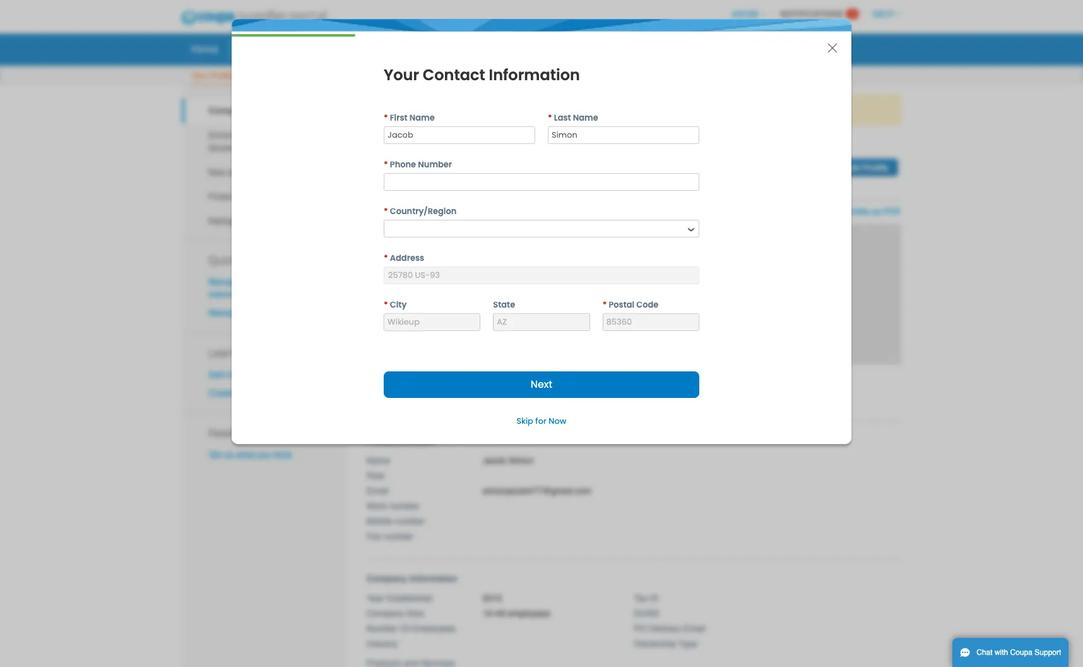 Task type: describe. For each thing, give the bounding box(es) containing it.
* address
[[384, 252, 425, 264]]

items
[[707, 105, 728, 115]]

orders link
[[277, 39, 324, 58]]

code
[[637, 299, 659, 311]]

city
[[390, 299, 407, 311]]

established
[[387, 593, 433, 603]]

company profile
[[208, 106, 279, 116]]

doing
[[367, 379, 392, 389]]

profile down coupa supplier portal image
[[237, 42, 266, 55]]

discovered
[[516, 105, 559, 115]]

* country/region
[[384, 205, 457, 217]]

0 vertical spatial business
[[591, 42, 630, 55]]

to
[[492, 105, 499, 115]]

now
[[549, 415, 567, 427]]

is ultimate parent
[[641, 379, 716, 389]]

name for * first name
[[410, 112, 435, 124]]

tax id duns po delivery email ownership type
[[634, 593, 706, 649]]

profile for edit profile
[[863, 163, 889, 173]]

tell us what you think
[[208, 450, 293, 460]]

* for * phone number
[[384, 159, 388, 171]]

chat with coupa support button
[[953, 638, 1070, 667]]

your contact information
[[384, 64, 580, 85]]

add more customers
[[208, 370, 290, 380]]

mobile number fax number
[[367, 516, 425, 541]]

* for * country/region
[[384, 205, 388, 217]]

manage legal entities link
[[208, 308, 292, 318]]

chat
[[977, 648, 993, 657]]

setup
[[822, 42, 847, 55]]

ratings
[[208, 216, 238, 226]]

legal
[[243, 308, 262, 318]]

performance for financial performance
[[246, 192, 297, 202]]

id
[[651, 593, 659, 603]]

coupa supplier portal image
[[172, 2, 335, 33]]

your for your contact information
[[384, 64, 420, 85]]

complete
[[405, 105, 443, 115]]

primary for primary address
[[367, 396, 400, 406]]

next button
[[384, 371, 700, 398]]

risk & compliance
[[208, 167, 283, 177]]

us-
[[473, 396, 488, 406]]

get
[[502, 105, 514, 115]]

with
[[996, 648, 1009, 657]]

1 vertical spatial number
[[367, 623, 398, 633]]

company information
[[367, 573, 458, 583]]

setup link
[[813, 39, 855, 58]]

contact for primary
[[402, 436, 435, 446]]

0 horizontal spatial name
[[367, 455, 390, 465]]

as
[[436, 379, 447, 389]]

learning center
[[208, 345, 288, 360]]

& for compliance
[[228, 167, 234, 177]]

businessfree banner
[[362, 139, 915, 421]]

* for * address
[[384, 252, 388, 264]]

risk & compliance link
[[182, 160, 348, 184]]

more
[[227, 370, 247, 380]]

company size
[[367, 608, 424, 618]]

business performance
[[591, 42, 690, 55]]

progress bar inside your contact information dialog
[[232, 34, 356, 37]]

skip
[[517, 415, 534, 427]]

primary address
[[367, 396, 437, 406]]

fax
[[367, 531, 381, 541]]

download profile as pdf
[[803, 207, 902, 217]]

by
[[562, 105, 571, 115]]

financial
[[208, 192, 244, 202]]

business inside banner
[[394, 379, 434, 389]]

0 vertical spatial email
[[367, 486, 389, 496]]

delivery
[[650, 623, 682, 633]]

tell us what you think button
[[208, 449, 293, 461]]

* city
[[384, 299, 407, 311]]

sheets
[[394, 42, 423, 55]]

25780 us-93, wikieup, az, 85360 link
[[446, 396, 580, 406]]

is
[[641, 379, 648, 389]]

add-ons
[[766, 42, 803, 55]]

environmental, social, governance & diversity link
[[182, 123, 348, 160]]

in
[[730, 105, 737, 115]]

buyers
[[602, 105, 629, 115]]

& inside "environmental, social, governance & diversity"
[[259, 143, 265, 153]]

ratings & references link
[[182, 209, 348, 233]]

complete your profile to get discovered by coupa buyers that are looking for items in your category.
[[405, 105, 795, 115]]

payment
[[243, 276, 277, 287]]

pdf
[[884, 207, 902, 217]]

manage for manage legal entities
[[208, 308, 240, 318]]

governance
[[208, 143, 257, 153]]

feedback
[[208, 425, 256, 440]]

work number
[[367, 501, 420, 511]]

manage payment information link
[[208, 276, 277, 299]]

address for primary address
[[402, 396, 437, 406]]

ratings & references
[[208, 216, 294, 226]]

create a discoverable profile link
[[208, 388, 321, 398]]

industry
[[367, 638, 398, 649]]

profile for your profile
[[210, 71, 234, 80]]

mobile
[[367, 516, 393, 526]]

85360
[[555, 396, 580, 406]]

create a discoverable profile
[[208, 388, 321, 398]]

name for * last name
[[573, 112, 599, 124]]

performance for business performance
[[632, 42, 690, 55]]

your for your profile
[[191, 71, 208, 80]]

looking
[[663, 105, 691, 115]]

support
[[1036, 648, 1062, 657]]

skip for now button
[[507, 411, 577, 431]]



Task type: locate. For each thing, give the bounding box(es) containing it.
contact for your
[[423, 64, 486, 85]]

name up role
[[367, 455, 390, 465]]

profile up social,
[[251, 106, 279, 116]]

None text field
[[384, 126, 536, 144], [384, 173, 700, 191], [385, 220, 683, 237], [384, 313, 481, 331], [603, 313, 700, 331], [384, 126, 536, 144], [384, 173, 700, 191], [385, 220, 683, 237], [384, 313, 481, 331], [603, 313, 700, 331]]

profile left as
[[845, 207, 870, 217]]

what
[[236, 450, 255, 460]]

* left phone
[[384, 159, 388, 171]]

employees
[[412, 623, 456, 633]]

2 horizontal spatial &
[[259, 143, 265, 153]]

business up buyers
[[591, 42, 630, 55]]

1 vertical spatial number
[[395, 516, 425, 526]]

wikieup,
[[503, 396, 537, 406]]

1 vertical spatial contact
[[402, 436, 435, 446]]

1 vertical spatial information
[[409, 573, 458, 583]]

1 horizontal spatial profile
[[465, 105, 489, 115]]

number for mobile number fax number
[[395, 516, 425, 526]]

performance
[[632, 42, 690, 55], [246, 192, 297, 202]]

profile right edit
[[863, 163, 889, 173]]

entities
[[264, 308, 292, 318]]

profile link
[[229, 39, 274, 58]]

primary down doing
[[367, 396, 400, 406]]

address for * address
[[390, 252, 425, 264]]

edit profile link
[[836, 159, 899, 176]]

0 vertical spatial contact
[[423, 64, 486, 85]]

0 horizontal spatial profile
[[297, 388, 321, 398]]

1 vertical spatial profile
[[297, 388, 321, 398]]

coupa right by
[[573, 105, 600, 115]]

&
[[259, 143, 265, 153], [228, 167, 234, 177], [241, 216, 247, 226]]

0 horizontal spatial information
[[409, 573, 458, 583]]

1 vertical spatial address
[[402, 396, 437, 406]]

duns
[[634, 608, 659, 618]]

& for references
[[241, 216, 247, 226]]

1 horizontal spatial coupa
[[1011, 648, 1033, 657]]

profile for company profile
[[251, 106, 279, 116]]

0 vertical spatial performance
[[632, 42, 690, 55]]

company up the environmental,
[[208, 106, 249, 116]]

1 manage from the top
[[208, 276, 240, 287]]

state
[[494, 299, 516, 311]]

your contact information dialog
[[232, 19, 852, 444]]

email up type
[[684, 623, 706, 633]]

0 vertical spatial company
[[208, 106, 249, 116]]

parent
[[688, 379, 716, 389]]

ownership
[[634, 638, 677, 649]]

information
[[208, 289, 252, 299]]

* left postal
[[603, 299, 607, 311]]

tell
[[208, 450, 222, 460]]

your profile link
[[191, 68, 234, 85]]

progress bar
[[232, 34, 356, 37]]

size
[[407, 608, 424, 618]]

1 vertical spatial &
[[228, 167, 234, 177]]

0 vertical spatial primary
[[367, 396, 400, 406]]

name right the first
[[410, 112, 435, 124]]

profile right discoverable
[[297, 388, 321, 398]]

year
[[367, 593, 385, 603]]

& right ratings
[[241, 216, 247, 226]]

25780
[[446, 396, 471, 406]]

your right in
[[740, 105, 757, 115]]

businessfree
[[431, 154, 539, 174]]

your profile
[[191, 71, 234, 80]]

company down year
[[367, 608, 405, 618]]

number inside your contact information dialog
[[418, 159, 452, 171]]

address inside 'businessfree' banner
[[402, 396, 437, 406]]

1 vertical spatial coupa
[[1011, 648, 1033, 657]]

0 horizontal spatial coupa
[[573, 105, 600, 115]]

1 vertical spatial manage
[[208, 308, 240, 318]]

1 horizontal spatial information
[[489, 64, 580, 85]]

number
[[418, 159, 452, 171], [367, 623, 398, 633]]

edit profile
[[846, 163, 889, 173]]

information up discovered
[[489, 64, 580, 85]]

coupa
[[573, 105, 600, 115], [1011, 648, 1033, 657]]

1 vertical spatial performance
[[246, 192, 297, 202]]

company up year
[[367, 573, 407, 583]]

address down doing business as in the left of the page
[[402, 396, 437, 406]]

number of employees
[[367, 623, 456, 633]]

email up work
[[367, 486, 389, 496]]

year established
[[367, 593, 433, 603]]

0 horizontal spatial number
[[367, 623, 398, 633]]

of
[[401, 623, 410, 633]]

profile inside complete your profile to get discovered by coupa buyers that are looking for items in your category. alert
[[465, 105, 489, 115]]

performance up the 'are'
[[632, 42, 690, 55]]

1 horizontal spatial name
[[410, 112, 435, 124]]

businessfree image
[[367, 139, 417, 191]]

1 horizontal spatial your
[[740, 105, 757, 115]]

postal
[[609, 299, 635, 311]]

as
[[873, 207, 882, 217]]

2 manage from the top
[[208, 308, 240, 318]]

* for * first name
[[384, 112, 388, 124]]

2015
[[483, 593, 503, 603]]

1 horizontal spatial number
[[418, 159, 452, 171]]

1 horizontal spatial email
[[684, 623, 706, 633]]

0 vertical spatial &
[[259, 143, 265, 153]]

* left the first
[[384, 112, 388, 124]]

learning
[[208, 345, 252, 360]]

number down "mobile" at the bottom of the page
[[384, 531, 414, 541]]

manage down information
[[208, 308, 240, 318]]

download profile as pdf button
[[803, 205, 902, 218]]

next
[[531, 377, 553, 392]]

primary for primary contact
[[367, 436, 400, 446]]

0 vertical spatial profile
[[465, 105, 489, 115]]

1 primary from the top
[[367, 396, 400, 406]]

doing business as
[[367, 379, 447, 389]]

profile left to
[[465, 105, 489, 115]]

information inside your contact information dialog
[[489, 64, 580, 85]]

links
[[239, 252, 265, 267]]

* for * city
[[384, 299, 388, 311]]

background image
[[367, 223, 902, 364]]

0 vertical spatial manage
[[208, 276, 240, 287]]

customers
[[249, 370, 290, 380]]

profile inside button
[[845, 207, 870, 217]]

1 horizontal spatial business
[[591, 42, 630, 55]]

* postal code
[[603, 299, 659, 311]]

* left last
[[548, 112, 553, 124]]

skip for now
[[517, 415, 567, 427]]

are
[[648, 105, 661, 115]]

* left city at the top left
[[384, 299, 388, 311]]

name right by
[[573, 112, 599, 124]]

environmental,
[[208, 130, 267, 140]]

company profile link
[[182, 99, 348, 123]]

for right skip
[[536, 415, 547, 427]]

0 vertical spatial number
[[390, 501, 420, 511]]

company for company size
[[367, 608, 405, 618]]

manage
[[208, 276, 240, 287], [208, 308, 240, 318]]

0 horizontal spatial your
[[191, 71, 208, 80]]

business
[[591, 42, 630, 55], [394, 379, 434, 389]]

coupa inside alert
[[573, 105, 600, 115]]

None text field
[[548, 126, 700, 144], [385, 267, 699, 284], [548, 126, 700, 144], [385, 267, 699, 284]]

manage legal entities
[[208, 308, 292, 318]]

coupa inside button
[[1011, 648, 1033, 657]]

0 horizontal spatial for
[[536, 415, 547, 427]]

0 horizontal spatial business
[[394, 379, 434, 389]]

tax
[[634, 593, 648, 603]]

2 vertical spatial company
[[367, 608, 405, 618]]

manage inside 'manage payment information'
[[208, 276, 240, 287]]

simonjacob477@gmail.com
[[483, 486, 592, 496]]

primary contact
[[367, 436, 435, 446]]

1 vertical spatial for
[[536, 415, 547, 427]]

company for company information
[[367, 573, 407, 583]]

* for * postal code
[[603, 299, 607, 311]]

close image
[[828, 43, 838, 53]]

jacob
[[483, 455, 507, 465]]

manage for manage payment information
[[208, 276, 240, 287]]

profile down home link
[[210, 71, 234, 80]]

2 primary from the top
[[367, 436, 400, 446]]

your down sheets
[[384, 64, 420, 85]]

home link
[[183, 39, 226, 58]]

93,
[[488, 396, 501, 406]]

number right phone
[[418, 159, 452, 171]]

company
[[208, 106, 249, 116], [367, 573, 407, 583], [367, 608, 405, 618]]

ultimate
[[651, 379, 686, 389]]

email inside tax id duns po delivery email ownership type
[[684, 623, 706, 633]]

performance inside 'link'
[[246, 192, 297, 202]]

1 your from the left
[[446, 105, 463, 115]]

business performance link
[[582, 39, 698, 58]]

your right complete
[[446, 105, 463, 115]]

phone
[[390, 159, 416, 171]]

49
[[496, 608, 506, 618]]

information up established
[[409, 573, 458, 583]]

service/time sheets link
[[326, 39, 431, 58]]

contact up complete
[[423, 64, 486, 85]]

& inside "link"
[[241, 216, 247, 226]]

0 vertical spatial for
[[694, 105, 704, 115]]

primary up role
[[367, 436, 400, 446]]

for inside alert
[[694, 105, 704, 115]]

diversity
[[267, 143, 301, 153]]

1 vertical spatial email
[[684, 623, 706, 633]]

1 horizontal spatial &
[[241, 216, 247, 226]]

0 horizontal spatial performance
[[246, 192, 297, 202]]

create
[[208, 388, 235, 398]]

profile
[[465, 105, 489, 115], [297, 388, 321, 398]]

service/time
[[334, 42, 391, 55]]

State text field
[[494, 313, 590, 331]]

az,
[[539, 396, 553, 406]]

number up industry
[[367, 623, 398, 633]]

1 horizontal spatial for
[[694, 105, 704, 115]]

your down home link
[[191, 71, 208, 80]]

primary inside 'businessfree' banner
[[367, 396, 400, 406]]

* phone number
[[384, 159, 452, 171]]

edit
[[846, 163, 861, 173]]

2 vertical spatial number
[[384, 531, 414, 541]]

1 horizontal spatial performance
[[632, 42, 690, 55]]

coupa right with at the right of page
[[1011, 648, 1033, 657]]

& left diversity
[[259, 143, 265, 153]]

profile for download profile as pdf
[[845, 207, 870, 217]]

add-
[[766, 42, 787, 55]]

type
[[679, 638, 698, 649]]

* for * last name
[[548, 112, 553, 124]]

your inside dialog
[[384, 64, 420, 85]]

performance up the references
[[246, 192, 297, 202]]

0 vertical spatial number
[[418, 159, 452, 171]]

number for work number
[[390, 501, 420, 511]]

business up primary address
[[394, 379, 434, 389]]

number down work number
[[395, 516, 425, 526]]

think
[[274, 450, 293, 460]]

home
[[191, 42, 218, 55]]

add-ons link
[[758, 39, 811, 58]]

0 horizontal spatial your
[[446, 105, 463, 115]]

* up * city
[[384, 252, 388, 264]]

role
[[367, 470, 385, 480]]

address up city at the top left
[[390, 252, 425, 264]]

1 horizontal spatial your
[[384, 64, 420, 85]]

contact inside dialog
[[423, 64, 486, 85]]

manage up information
[[208, 276, 240, 287]]

* left country/region
[[384, 205, 388, 217]]

social,
[[270, 130, 296, 140]]

number up mobile number fax number
[[390, 501, 420, 511]]

0 vertical spatial coupa
[[573, 105, 600, 115]]

2 horizontal spatial name
[[573, 112, 599, 124]]

country/region
[[390, 205, 457, 217]]

company for company profile
[[208, 106, 249, 116]]

0 vertical spatial address
[[390, 252, 425, 264]]

address inside your contact information dialog
[[390, 252, 425, 264]]

quick
[[208, 252, 237, 267]]

& right risk
[[228, 167, 234, 177]]

complete your profile to get discovered by coupa buyers that are looking for items in your category. alert
[[367, 94, 902, 126]]

financial performance
[[208, 192, 297, 202]]

1 vertical spatial primary
[[367, 436, 400, 446]]

0 horizontal spatial &
[[228, 167, 234, 177]]

0 horizontal spatial email
[[367, 486, 389, 496]]

1 vertical spatial company
[[367, 573, 407, 583]]

2 vertical spatial &
[[241, 216, 247, 226]]

0 vertical spatial information
[[489, 64, 580, 85]]

1 vertical spatial business
[[394, 379, 434, 389]]

2 your from the left
[[740, 105, 757, 115]]

for left items
[[694, 105, 704, 115]]

for inside button
[[536, 415, 547, 427]]

contact down primary address
[[402, 436, 435, 446]]

chat with coupa support
[[977, 648, 1062, 657]]



Task type: vqa. For each thing, say whether or not it's contained in the screenshot.
Business Performance link
yes



